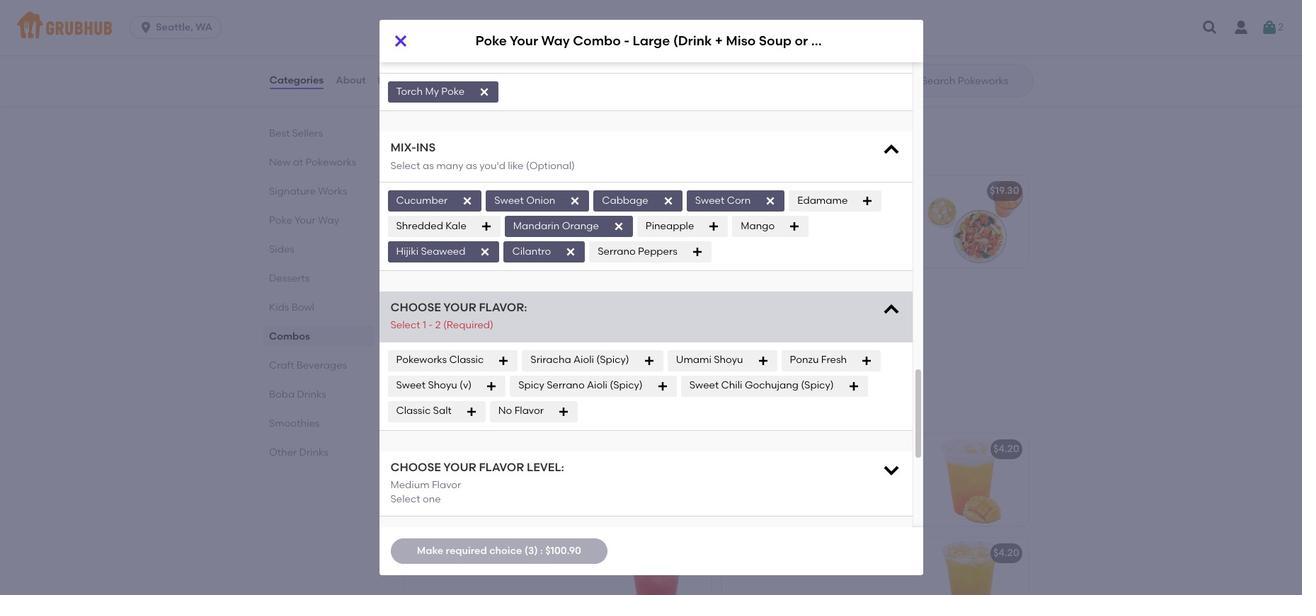 Task type: describe. For each thing, give the bounding box(es) containing it.
categories button
[[269, 55, 325, 106]]

make required choice (3) : $100.90
[[417, 545, 582, 557]]

svg image for pokeworks classic
[[498, 355, 510, 367]]

(spicy) for sweet chili gochujang (spicy)
[[801, 380, 834, 392]]

0 vertical spatial combos
[[402, 143, 464, 160]]

shredded kale
[[396, 220, 467, 232]]

2 vertical spatial combo
[[487, 289, 523, 301]]

lemonade for mango lemonade
[[767, 444, 819, 456]]

1 vertical spatial (drink
[[534, 185, 563, 197]]

1 vertical spatial chips)
[[669, 185, 701, 197]]

mango lemonade image
[[922, 434, 1028, 527]]

svg image for cucumber
[[462, 195, 473, 207]]

poke your way combo - large (drink + miso soup or kettle chips) image
[[605, 280, 711, 372]]

2 vertical spatial kettle
[[668, 289, 696, 301]]

bowl
[[291, 302, 314, 314]]

you'd inside mix-ins select as many as you'd like (optional)
[[480, 160, 506, 172]]

umami shoyu
[[676, 355, 744, 367]]

wa
[[196, 21, 213, 33]]

choose your flavor: select 1 - 2 (required)
[[391, 301, 527, 332]]

other
[[269, 447, 297, 459]]

flavor:
[[479, 301, 527, 314]]

svg image for edamame
[[862, 195, 874, 207]]

svg image for sriracha aioli (spicy)
[[644, 355, 655, 367]]

1 vertical spatial soup
[[599, 185, 624, 197]]

classic salt
[[396, 406, 452, 418]]

kids
[[269, 302, 289, 314]]

0 vertical spatial -
[[624, 33, 630, 49]]

svg image for hijiki seaweed
[[480, 246, 491, 258]]

lilikoi
[[413, 444, 441, 456]]

hijiki
[[396, 246, 419, 258]]

with inside three proteins with your choice of mix ins, toppings, and flavor.
[[485, 309, 505, 321]]

1 vertical spatial beverages
[[445, 401, 524, 419]]

serrano peppers
[[598, 246, 678, 258]]

toppings, inside mix up to 2 proteins with your choice of base, mix-ins, toppings, and flavor.
[[810, 220, 855, 232]]

select inside torched poke: sear your protein (optional) select as many as you'd like (optional)
[[391, 51, 421, 63]]

choose for flavor:
[[391, 301, 441, 314]]

best
[[269, 128, 290, 140]]

svg image for cabbage
[[663, 195, 674, 207]]

ponzu
[[790, 355, 819, 367]]

2 vertical spatial (drink
[[563, 289, 592, 301]]

protein
[[556, 32, 607, 45]]

(optional) inside mix-ins select as many as you'd like (optional)
[[526, 160, 575, 172]]

hijiki seaweed
[[396, 246, 466, 258]]

smoothies
[[269, 418, 319, 430]]

+ right $7.80 +
[[715, 33, 723, 49]]

white
[[511, 51, 537, 63]]

0 horizontal spatial craft
[[269, 360, 294, 372]]

1 vertical spatial pokeworks
[[305, 157, 356, 169]]

$19.30 for $19.30
[[991, 185, 1020, 197]]

2 horizontal spatial miso
[[726, 33, 756, 49]]

peppers
[[638, 246, 678, 258]]

spicy serrano aioli (spicy)
[[519, 380, 643, 392]]

chili
[[722, 380, 743, 392]]

2 inside button
[[1279, 21, 1284, 33]]

signature works combo (drink + miso soup or kettle chips)
[[413, 185, 701, 197]]

classic inside chicken or tofu with white rice, sweet corn, mandarin orange, edamame, surimi salad, wonton crisps, and pokeworks classic
[[521, 94, 555, 106]]

wonton
[[531, 79, 567, 92]]

or inside chicken or tofu with white rice, sweet corn, mandarin orange, edamame, surimi salad, wonton crisps, and pokeworks classic
[[455, 51, 465, 63]]

choose for flavor
[[391, 461, 441, 474]]

1 horizontal spatial soup
[[628, 289, 653, 301]]

0 vertical spatial soup
[[759, 33, 792, 49]]

your inside mix up to 2 proteins with your choice of base, mix-ins, toppings, and flavor.
[[848, 205, 869, 217]]

svg image inside seattle, wa button
[[139, 21, 153, 35]]

drinks for other drinks
[[299, 447, 328, 459]]

torched poke: sear your protein (optional) select as many as you'd like (optional)
[[391, 32, 679, 63]]

drinks for boba drinks
[[297, 389, 326, 401]]

2 vertical spatial way
[[463, 289, 485, 301]]

your inside torched poke: sear your protein (optional) select as many as you'd like (optional)
[[520, 32, 553, 45]]

(optional) inside torched poke: sear your protein (optional) select as many as you'd like (optional)
[[526, 51, 575, 63]]

up
[[749, 205, 762, 217]]

umami
[[676, 355, 712, 367]]

rice,
[[540, 51, 560, 63]]

svg image for ponzu fresh
[[862, 355, 873, 367]]

1 horizontal spatial your
[[439, 289, 461, 301]]

sweet corn
[[696, 195, 751, 207]]

like inside mix-ins select as many as you'd like (optional)
[[508, 160, 524, 172]]

surimi
[[469, 79, 498, 92]]

0 vertical spatial poke your way combo - large (drink + miso soup or kettle chips)
[[476, 33, 894, 49]]

2 vertical spatial miso
[[603, 289, 626, 301]]

+ right (optional)
[[699, 31, 705, 43]]

lemonade for lilikoi lemonade
[[444, 444, 496, 456]]

shoyu for umami
[[714, 355, 744, 367]]

1 vertical spatial combos
[[269, 331, 310, 343]]

poke your way combo - regular (drink + miso soup or kettle chips) image
[[922, 176, 1028, 268]]

salt
[[433, 406, 452, 418]]

0 vertical spatial (drink
[[674, 33, 712, 49]]

svg image for mango
[[789, 221, 801, 232]]

1 vertical spatial classic
[[450, 355, 484, 367]]

boba
[[269, 389, 294, 401]]

torch my poke
[[396, 86, 465, 98]]

my
[[425, 86, 439, 98]]

$22.65
[[671, 289, 702, 301]]

works for signature works combo (drink + miso soup or kettle chips)
[[463, 185, 493, 197]]

you'd inside torched poke: sear your protein (optional) select as many as you'd like (optional)
[[480, 51, 506, 63]]

search icon image
[[899, 72, 916, 89]]

signature works combo (drink + miso soup or kettle chips) image
[[605, 176, 711, 268]]

svg image for serrano peppers
[[692, 246, 703, 258]]

as down poke:
[[466, 51, 477, 63]]

seaweed
[[421, 246, 466, 258]]

(spicy) up spicy serrano aioli (spicy)
[[597, 355, 630, 367]]

many inside torched poke: sear your protein (optional) select as many as you'd like (optional)
[[437, 51, 464, 63]]

edamame,
[[413, 79, 466, 92]]

poke:
[[451, 32, 485, 45]]

ins, inside mix up to 2 proteins with your choice of base, mix-ins, toppings, and flavor.
[[792, 220, 808, 232]]

mandarin
[[471, 65, 518, 77]]

$4.20 for mango lemonade
[[994, 444, 1020, 456]]

svg image for torch my poke
[[479, 86, 490, 98]]

1 horizontal spatial flavor
[[515, 406, 544, 418]]

0 horizontal spatial classic
[[396, 406, 431, 418]]

select inside choose your flavor: select 1 - 2 (required)
[[391, 320, 421, 332]]

svg image for spicy serrano aioli (spicy)
[[657, 381, 669, 392]]

ponzu fresh
[[790, 355, 847, 367]]

no flavor
[[499, 406, 544, 418]]

1 vertical spatial craft
[[402, 401, 442, 419]]

(optional)
[[609, 32, 679, 45]]

about
[[336, 74, 366, 86]]

pokeworks inside chicken or tofu with white rice, sweet corn, mandarin orange, edamame, surimi salad, wonton crisps, and pokeworks classic
[[468, 94, 519, 106]]

reviews
[[378, 74, 417, 86]]

cilantro
[[513, 246, 551, 258]]

orange,
[[520, 65, 558, 77]]

poke up tofu
[[476, 33, 507, 49]]

svg image inside the 2 button
[[1262, 19, 1279, 36]]

svg image for sweet onion
[[570, 195, 581, 207]]

ins
[[416, 141, 436, 154]]

torched
[[391, 32, 448, 45]]

$4.20 button
[[722, 539, 1028, 596]]

1 horizontal spatial craft beverages
[[402, 401, 524, 419]]

1 horizontal spatial pokeworks
[[396, 355, 447, 367]]

select inside choose your flavor level: medium flavor select one
[[391, 494, 421, 506]]

+ left corn
[[699, 185, 705, 197]]

sweet for sweet chili gochujang (spicy)
[[690, 380, 719, 392]]

svg image for no flavor
[[558, 406, 570, 418]]

sweet
[[413, 65, 442, 77]]

with inside mix up to 2 proteins with your choice of base, mix-ins, toppings, and flavor.
[[826, 205, 846, 217]]

2 inside mix up to 2 proteins with your choice of base, mix-ins, toppings, and flavor.
[[776, 205, 782, 217]]

$100.90
[[546, 545, 582, 557]]

kids bowl
[[269, 302, 314, 314]]

1 vertical spatial -
[[526, 289, 530, 301]]

torch
[[396, 86, 423, 98]]

mix-
[[771, 220, 792, 232]]

lilikoi green tea image
[[922, 539, 1028, 596]]

0 vertical spatial combo
[[573, 33, 621, 49]]

svg image for sweet corn
[[765, 195, 777, 207]]

and inside chicken or tofu with white rice, sweet corn, mandarin orange, edamame, surimi salad, wonton crisps, and pokeworks classic
[[446, 94, 465, 106]]

0 vertical spatial large
[[633, 33, 670, 49]]

0 vertical spatial chips)
[[852, 33, 894, 49]]

(required)
[[443, 320, 494, 332]]

svg image for cilantro
[[566, 246, 577, 258]]

signature works
[[269, 186, 347, 198]]

1 vertical spatial aioli
[[587, 380, 608, 392]]

best sellers
[[269, 128, 323, 140]]

orange
[[562, 220, 599, 232]]

lemonade for strawberry lemonade
[[470, 548, 522, 560]]

:
[[541, 545, 543, 557]]

sear
[[488, 32, 518, 45]]

cucumber
[[396, 195, 448, 207]]

one
[[423, 494, 441, 506]]

$19.30 for $19.30 +
[[670, 185, 699, 197]]

signature for signature works
[[269, 186, 316, 198]]

sriracha
[[531, 355, 571, 367]]

0 vertical spatial way
[[542, 33, 570, 49]]

2 horizontal spatial your
[[510, 33, 538, 49]]

about button
[[335, 55, 367, 106]]

mix-
[[391, 141, 416, 154]]

mandarin
[[514, 220, 560, 232]]

+ right onion
[[566, 185, 572, 197]]

lilikoi lemonade
[[413, 444, 496, 456]]

$7.80
[[675, 31, 699, 43]]

svg image for pineapple
[[709, 221, 720, 232]]

2 button
[[1262, 15, 1284, 40]]

onion
[[526, 195, 556, 207]]

base,
[[743, 220, 769, 232]]

sides
[[269, 244, 294, 256]]

choose your flavor level: medium flavor select one
[[391, 461, 565, 506]]



Task type: vqa. For each thing, say whether or not it's contained in the screenshot.
mango associated with Mango
yes



Task type: locate. For each thing, give the bounding box(es) containing it.
gochujang
[[745, 380, 799, 392]]

sweet for sweet shoyu (v)
[[396, 380, 426, 392]]

shoyu
[[714, 355, 744, 367], [428, 380, 457, 392]]

1 horizontal spatial shoyu
[[714, 355, 744, 367]]

aioli
[[574, 355, 594, 367], [587, 380, 608, 392]]

with inside chicken or tofu with white rice, sweet corn, mandarin orange, edamame, surimi salad, wonton crisps, and pokeworks classic
[[489, 51, 509, 63]]

2 many from the top
[[437, 160, 464, 172]]

mango for mango
[[741, 220, 775, 232]]

1 choose from the top
[[391, 301, 441, 314]]

chips)
[[852, 33, 894, 49], [669, 185, 701, 197], [698, 289, 730, 301]]

choose up 1
[[391, 301, 441, 314]]

0 vertical spatial mango
[[741, 220, 775, 232]]

new
[[269, 157, 290, 169]]

many
[[437, 51, 464, 63], [437, 160, 464, 172]]

0 vertical spatial flavor.
[[731, 234, 760, 246]]

your
[[510, 33, 538, 49], [294, 215, 315, 227], [439, 289, 461, 301]]

1 horizontal spatial serrano
[[598, 246, 636, 258]]

like inside torched poke: sear your protein (optional) select as many as you'd like (optional)
[[508, 51, 524, 63]]

1 vertical spatial way
[[318, 215, 339, 227]]

(optional)
[[526, 51, 575, 63], [526, 160, 575, 172]]

to
[[764, 205, 774, 217]]

+ down serrano peppers
[[595, 289, 601, 301]]

- inside choose your flavor: select 1 - 2 (required)
[[429, 320, 433, 332]]

(spicy) down the sriracha aioli (spicy)
[[610, 380, 643, 392]]

choose up the medium at the bottom
[[391, 461, 441, 474]]

lemonade left (3)
[[470, 548, 522, 560]]

combos up cucumber
[[402, 143, 464, 160]]

(spicy) for spicy serrano aioli (spicy)
[[610, 380, 643, 392]]

proteins up mix-
[[784, 205, 823, 217]]

1 vertical spatial drinks
[[299, 447, 328, 459]]

classic down wonton
[[521, 94, 555, 106]]

your for flavor
[[444, 461, 477, 474]]

2 $19.30 from the left
[[991, 185, 1020, 197]]

works for signature works
[[318, 186, 347, 198]]

proteins right three
[[443, 309, 482, 321]]

0 vertical spatial your
[[520, 32, 553, 45]]

1 horizontal spatial of
[[731, 220, 740, 232]]

pokeworks down surimi
[[468, 94, 519, 106]]

your inside choose your flavor: select 1 - 2 (required)
[[444, 301, 477, 314]]

choice inside three proteins with your choice of mix ins, toppings, and flavor.
[[531, 309, 563, 321]]

flavor up one
[[432, 480, 461, 492]]

1 horizontal spatial beverages
[[445, 401, 524, 419]]

way
[[542, 33, 570, 49], [318, 215, 339, 227], [463, 289, 485, 301]]

at
[[293, 157, 303, 169]]

2 vertical spatial your
[[444, 461, 477, 474]]

your for flavor:
[[444, 301, 477, 314]]

choice inside mix up to 2 proteins with your choice of base, mix-ins, toppings, and flavor.
[[872, 205, 904, 217]]

- right 1
[[429, 320, 433, 332]]

sweet shoyu (v)
[[396, 380, 472, 392]]

1 $19.30 from the left
[[670, 185, 699, 197]]

with right the to
[[826, 205, 846, 217]]

0 horizontal spatial shoyu
[[428, 380, 457, 392]]

1 vertical spatial your
[[294, 215, 315, 227]]

1 (optional) from the top
[[526, 51, 575, 63]]

your up three
[[439, 289, 461, 301]]

craft beverages
[[269, 360, 347, 372], [402, 401, 524, 419]]

craft beverages down (v)
[[402, 401, 524, 419]]

your
[[520, 32, 553, 45], [444, 301, 477, 314], [444, 461, 477, 474]]

three proteins with your choice of mix ins, toppings, and flavor.
[[413, 309, 575, 336]]

choice right "flavor:"
[[531, 309, 563, 321]]

seattle, wa button
[[130, 16, 227, 39]]

1 vertical spatial (optional)
[[526, 160, 575, 172]]

1 vertical spatial toppings,
[[451, 324, 496, 336]]

lemonade up choose your flavor level: medium flavor select one
[[444, 444, 496, 456]]

edamame
[[798, 195, 848, 207]]

sriracha aioli (spicy)
[[531, 355, 630, 367]]

shoyu up chili
[[714, 355, 744, 367]]

flavor right no
[[515, 406, 544, 418]]

you'd up sweet onion
[[480, 160, 506, 172]]

0 horizontal spatial -
[[429, 320, 433, 332]]

2 vertical spatial choice
[[490, 545, 522, 557]]

mango down sweet chili gochujang (spicy)
[[731, 444, 765, 456]]

mix
[[413, 324, 430, 336]]

of
[[731, 220, 740, 232], [565, 309, 575, 321]]

miso right $7.80 +
[[726, 33, 756, 49]]

other drinks
[[269, 447, 328, 459]]

your down lilikoi lemonade
[[444, 461, 477, 474]]

(optional) up orange, on the left top
[[526, 51, 575, 63]]

pokeworks up sweet shoyu (v)
[[396, 355, 447, 367]]

mix up to 2 proteins with your choice of base, mix-ins, toppings, and flavor.
[[731, 205, 904, 246]]

0 vertical spatial kettle
[[812, 33, 849, 49]]

many up corn,
[[437, 51, 464, 63]]

2 horizontal spatial and
[[858, 220, 877, 232]]

0 horizontal spatial toppings,
[[451, 324, 496, 336]]

2 (optional) from the top
[[526, 160, 575, 172]]

seattle,
[[156, 21, 193, 33]]

1 vertical spatial and
[[858, 220, 877, 232]]

salad,
[[500, 79, 529, 92]]

1 horizontal spatial and
[[498, 324, 517, 336]]

1 horizontal spatial classic
[[450, 355, 484, 367]]

0 horizontal spatial flavor
[[432, 480, 461, 492]]

$4.20 inside button
[[994, 548, 1020, 560]]

sweet for sweet onion
[[495, 195, 524, 207]]

works down mix-ins select as many as you'd like (optional)
[[463, 185, 493, 197]]

like down the sear
[[508, 51, 524, 63]]

you'd up mandarin at left
[[480, 51, 506, 63]]

toppings,
[[810, 220, 855, 232], [451, 324, 496, 336]]

2 horizontal spatial 2
[[1279, 21, 1284, 33]]

lemonade down gochujang
[[767, 444, 819, 456]]

choice
[[872, 205, 904, 217], [531, 309, 563, 321], [490, 545, 522, 557]]

miso down serrano peppers
[[603, 289, 626, 301]]

of inside three proteins with your choice of mix ins, toppings, and flavor.
[[565, 309, 575, 321]]

2 vertical spatial and
[[498, 324, 517, 336]]

craft up boba
[[269, 360, 294, 372]]

craft beverages up boba drinks
[[269, 360, 347, 372]]

0 horizontal spatial choice
[[490, 545, 522, 557]]

strawberry lemonade button
[[405, 539, 711, 596]]

- up three proteins with your choice of mix ins, toppings, and flavor.
[[526, 289, 530, 301]]

1 horizontal spatial flavor.
[[731, 234, 760, 246]]

0 vertical spatial you'd
[[480, 51, 506, 63]]

required
[[446, 545, 487, 557]]

signature down at
[[269, 186, 316, 198]]

mix
[[731, 205, 747, 217]]

signature for signature works combo (drink + miso soup or kettle chips)
[[413, 185, 461, 197]]

1 you'd from the top
[[480, 51, 506, 63]]

choice left (3)
[[490, 545, 522, 557]]

0 vertical spatial choice
[[872, 205, 904, 217]]

choose inside choose your flavor level: medium flavor select one
[[391, 461, 441, 474]]

- right protein
[[624, 33, 630, 49]]

mango lemonade
[[731, 444, 819, 456]]

mix-ins select as many as you'd like (optional)
[[391, 141, 575, 172]]

ins, inside three proteins with your choice of mix ins, toppings, and flavor.
[[433, 324, 448, 336]]

2 inside choose your flavor: select 1 - 2 (required)
[[436, 320, 441, 332]]

select left 1
[[391, 320, 421, 332]]

flavor. up sriracha
[[520, 324, 549, 336]]

0 horizontal spatial and
[[446, 94, 465, 106]]

(spicy) down ponzu fresh at right bottom
[[801, 380, 834, 392]]

corn,
[[444, 65, 468, 77]]

aioli up spicy serrano aioli (spicy)
[[574, 355, 594, 367]]

toppings, down edamame
[[810, 220, 855, 232]]

choice right edamame
[[872, 205, 904, 217]]

works down the new at pokeworks
[[318, 186, 347, 198]]

like
[[508, 51, 524, 63], [508, 160, 524, 172]]

0 vertical spatial your
[[848, 205, 869, 217]]

2 horizontal spatial -
[[624, 33, 630, 49]]

1 horizontal spatial craft
[[402, 401, 442, 419]]

1 select from the top
[[391, 51, 421, 63]]

svg image for classic salt
[[466, 406, 477, 418]]

0 horizontal spatial combos
[[269, 331, 310, 343]]

sweet up classic salt in the bottom of the page
[[396, 380, 426, 392]]

3 select from the top
[[391, 320, 421, 332]]

sweet for sweet corn
[[696, 195, 725, 207]]

Search Pokeworks search field
[[921, 74, 1029, 88]]

0 vertical spatial classic
[[521, 94, 555, 106]]

reviews button
[[377, 55, 418, 106]]

miso up orange
[[574, 185, 597, 197]]

fresh
[[822, 355, 847, 367]]

poke down corn,
[[442, 86, 465, 98]]

way up the rice,
[[542, 33, 570, 49]]

0 vertical spatial serrano
[[598, 246, 636, 258]]

pokeworks right at
[[305, 157, 356, 169]]

as up sweet
[[423, 51, 434, 63]]

as down the ins
[[423, 160, 434, 172]]

2 vertical spatial 2
[[436, 320, 441, 332]]

1 vertical spatial your
[[444, 301, 477, 314]]

corn
[[727, 195, 751, 207]]

strawberry lemonade image
[[605, 539, 711, 596]]

$4.20 for lilikoi lemonade
[[676, 444, 702, 456]]

as up kale at the left of the page
[[466, 160, 477, 172]]

0 vertical spatial drinks
[[297, 389, 326, 401]]

your up (required)
[[444, 301, 477, 314]]

2 choose from the top
[[391, 461, 441, 474]]

1 horizontal spatial choice
[[531, 309, 563, 321]]

flavor. inside three proteins with your choice of mix ins, toppings, and flavor.
[[520, 324, 549, 336]]

combos down kids bowl
[[269, 331, 310, 343]]

1 many from the top
[[437, 51, 464, 63]]

your up white
[[510, 33, 538, 49]]

0 vertical spatial flavor
[[515, 406, 544, 418]]

2 horizontal spatial way
[[542, 33, 570, 49]]

1 like from the top
[[508, 51, 524, 63]]

way down signature works
[[318, 215, 339, 227]]

1 vertical spatial combo
[[496, 185, 532, 197]]

no
[[499, 406, 512, 418]]

0 horizontal spatial miso
[[574, 185, 597, 197]]

aioli down the sriracha aioli (spicy)
[[587, 380, 608, 392]]

beverages down (v)
[[445, 401, 524, 419]]

2 select from the top
[[391, 160, 421, 172]]

with
[[489, 51, 509, 63], [826, 205, 846, 217], [485, 309, 505, 321]]

poke
[[476, 33, 507, 49], [442, 86, 465, 98], [269, 215, 292, 227], [413, 289, 437, 301]]

1 horizontal spatial 2
[[776, 205, 782, 217]]

4 select from the top
[[391, 494, 421, 506]]

0 horizontal spatial proteins
[[443, 309, 482, 321]]

1 vertical spatial kettle
[[639, 185, 667, 197]]

your inside three proteins with your choice of mix ins, toppings, and flavor.
[[507, 309, 528, 321]]

works
[[463, 185, 493, 197], [318, 186, 347, 198]]

select inside mix-ins select as many as you'd like (optional)
[[391, 160, 421, 172]]

1 horizontal spatial way
[[463, 289, 485, 301]]

desserts
[[269, 273, 310, 285]]

with up mandarin at left
[[489, 51, 509, 63]]

2 vertical spatial chips)
[[698, 289, 730, 301]]

2 vertical spatial classic
[[396, 406, 431, 418]]

1 vertical spatial shoyu
[[428, 380, 457, 392]]

proteins inside three proteins with your choice of mix ins, toppings, and flavor.
[[443, 309, 482, 321]]

1 vertical spatial poke your way combo - large (drink + miso soup or kettle chips)
[[413, 289, 730, 301]]

0 horizontal spatial serrano
[[547, 380, 585, 392]]

1
[[423, 320, 427, 332]]

of down mix
[[731, 220, 740, 232]]

pineapple
[[646, 220, 695, 232]]

serrano down the sriracha aioli (spicy)
[[547, 380, 585, 392]]

or
[[795, 33, 808, 49], [455, 51, 465, 63], [626, 185, 636, 197], [655, 289, 665, 301]]

drinks right other
[[299, 447, 328, 459]]

0 horizontal spatial beverages
[[296, 360, 347, 372]]

serrano
[[598, 246, 636, 258], [547, 380, 585, 392]]

0 vertical spatial your
[[510, 33, 538, 49]]

1 horizontal spatial toppings,
[[810, 220, 855, 232]]

choose inside choose your flavor: select 1 - 2 (required)
[[391, 301, 441, 314]]

1 vertical spatial mango
[[731, 444, 765, 456]]

sweet left onion
[[495, 195, 524, 207]]

poke your way
[[269, 215, 339, 227]]

of up the sriracha aioli (spicy)
[[565, 309, 575, 321]]

of inside mix up to 2 proteins with your choice of base, mix-ins, toppings, and flavor.
[[731, 220, 740, 232]]

1 vertical spatial many
[[437, 160, 464, 172]]

your down signature works
[[294, 215, 315, 227]]

2 vertical spatial pokeworks
[[396, 355, 447, 367]]

0 vertical spatial 2
[[1279, 21, 1284, 33]]

0 vertical spatial beverages
[[296, 360, 347, 372]]

serrano left peppers
[[598, 246, 636, 258]]

2 horizontal spatial kettle
[[812, 33, 849, 49]]

2 like from the top
[[508, 160, 524, 172]]

lilikoi lemonade image
[[605, 434, 711, 527]]

0 vertical spatial craft beverages
[[269, 360, 347, 372]]

your up white
[[520, 32, 553, 45]]

classic left salt
[[396, 406, 431, 418]]

svg image for mandarin orange
[[613, 221, 625, 232]]

0 horizontal spatial $19.30
[[670, 185, 699, 197]]

(v)
[[460, 380, 472, 392]]

sweet onion
[[495, 195, 556, 207]]

proteins
[[784, 205, 823, 217], [443, 309, 482, 321]]

soup
[[759, 33, 792, 49], [599, 185, 624, 197], [628, 289, 653, 301]]

0 horizontal spatial 2
[[436, 320, 441, 332]]

your inside choose your flavor level: medium flavor select one
[[444, 461, 477, 474]]

large left $7.80
[[633, 33, 670, 49]]

toppings, down "flavor:"
[[451, 324, 496, 336]]

1 horizontal spatial signature
[[413, 185, 461, 197]]

tofu
[[467, 51, 487, 63]]

2 horizontal spatial soup
[[759, 33, 792, 49]]

0 horizontal spatial of
[[565, 309, 575, 321]]

2 you'd from the top
[[480, 160, 506, 172]]

large
[[633, 33, 670, 49], [532, 289, 561, 301]]

cabbage
[[602, 195, 649, 207]]

mango for mango lemonade
[[731, 444, 765, 456]]

(drink
[[674, 33, 712, 49], [534, 185, 563, 197], [563, 289, 592, 301]]

2 horizontal spatial choice
[[872, 205, 904, 217]]

select down mix-
[[391, 160, 421, 172]]

(spicy)
[[597, 355, 630, 367], [610, 380, 643, 392], [801, 380, 834, 392]]

1 vertical spatial serrano
[[547, 380, 585, 392]]

sweet left corn
[[696, 195, 725, 207]]

sellers
[[292, 128, 323, 140]]

0 horizontal spatial kettle
[[639, 185, 667, 197]]

svg image for umami shoyu
[[758, 355, 769, 367]]

flavor inside choose your flavor level: medium flavor select one
[[432, 480, 461, 492]]

1 vertical spatial large
[[532, 289, 561, 301]]

poke up three
[[413, 289, 437, 301]]

ins, down edamame
[[792, 220, 808, 232]]

0 horizontal spatial your
[[294, 215, 315, 227]]

select down torched
[[391, 51, 421, 63]]

way up (required)
[[463, 289, 485, 301]]

seattle, wa
[[156, 21, 213, 33]]

1 horizontal spatial your
[[848, 205, 869, 217]]

+
[[699, 31, 705, 43], [715, 33, 723, 49], [566, 185, 572, 197], [699, 185, 705, 197], [595, 289, 601, 301]]

large right "flavor:"
[[532, 289, 561, 301]]

kids bowl image
[[605, 21, 711, 114]]

like up sweet onion
[[508, 160, 524, 172]]

mango down up
[[741, 220, 775, 232]]

craft
[[269, 360, 294, 372], [402, 401, 442, 419]]

sweet down 'umami shoyu' on the bottom of the page
[[690, 380, 719, 392]]

many up cucumber
[[437, 160, 464, 172]]

0 horizontal spatial works
[[318, 186, 347, 198]]

2 vertical spatial soup
[[628, 289, 653, 301]]

kale
[[446, 220, 467, 232]]

$19.30 +
[[670, 185, 705, 197]]

new at pokeworks
[[269, 157, 356, 169]]

main navigation navigation
[[0, 0, 1303, 55]]

0 horizontal spatial large
[[532, 289, 561, 301]]

poke up sides
[[269, 215, 292, 227]]

svg image for shredded kale
[[481, 221, 492, 232]]

classic up (v)
[[450, 355, 484, 367]]

shoyu left (v)
[[428, 380, 457, 392]]

many inside mix-ins select as many as you'd like (optional)
[[437, 160, 464, 172]]

shoyu for sweet
[[428, 380, 457, 392]]

signature up shredded kale
[[413, 185, 461, 197]]

choose
[[391, 301, 441, 314], [391, 461, 441, 474]]

1 vertical spatial miso
[[574, 185, 597, 197]]

svg image
[[1202, 19, 1219, 36], [1262, 19, 1279, 36], [392, 33, 409, 50], [882, 140, 902, 160], [462, 195, 473, 207], [570, 195, 581, 207], [663, 195, 674, 207], [862, 195, 874, 207], [613, 221, 625, 232], [709, 221, 720, 232], [789, 221, 801, 232], [480, 246, 491, 258], [566, 246, 577, 258], [758, 355, 769, 367], [862, 355, 873, 367], [657, 381, 669, 392], [848, 381, 860, 392], [558, 406, 570, 418]]

lemonade
[[444, 444, 496, 456], [767, 444, 819, 456], [470, 548, 522, 560]]

drinks right boba
[[297, 389, 326, 401]]

and inside three proteins with your choice of mix ins, toppings, and flavor.
[[498, 324, 517, 336]]

crisps,
[[413, 94, 444, 106]]

svg image
[[139, 21, 153, 35], [479, 86, 490, 98], [765, 195, 777, 207], [481, 221, 492, 232], [692, 246, 703, 258], [882, 300, 902, 320], [498, 355, 510, 367], [644, 355, 655, 367], [486, 381, 497, 392], [466, 406, 477, 418], [882, 460, 902, 480]]

(3)
[[525, 545, 538, 557]]

toppings, inside three proteins with your choice of mix ins, toppings, and flavor.
[[451, 324, 496, 336]]

with right three
[[485, 309, 505, 321]]

mandarin orange
[[514, 220, 599, 232]]

categories
[[270, 74, 324, 86]]

proteins inside mix up to 2 proteins with your choice of base, mix-ins, toppings, and flavor.
[[784, 205, 823, 217]]

flavor. down base,
[[731, 234, 760, 246]]

0 vertical spatial aioli
[[574, 355, 594, 367]]

svg image for sweet shoyu (v)
[[486, 381, 497, 392]]

(optional) up signature works combo (drink + miso soup or kettle chips)
[[526, 160, 575, 172]]

1 horizontal spatial large
[[633, 33, 670, 49]]

sweet chili gochujang (spicy)
[[690, 380, 834, 392]]

svg image for sweet chili gochujang (spicy)
[[848, 381, 860, 392]]

and inside mix up to 2 proteins with your choice of base, mix-ins, toppings, and flavor.
[[858, 220, 877, 232]]

flavor. inside mix up to 2 proteins with your choice of base, mix-ins, toppings, and flavor.
[[731, 234, 760, 246]]

lemonade inside strawberry lemonade button
[[470, 548, 522, 560]]

three
[[413, 309, 441, 321]]

select down the medium at the bottom
[[391, 494, 421, 506]]

$19.30
[[670, 185, 699, 197], [991, 185, 1020, 197]]

craft down sweet shoyu (v)
[[402, 401, 442, 419]]

ins, right 1
[[433, 324, 448, 336]]

beverages up boba drinks
[[296, 360, 347, 372]]

kettle
[[812, 33, 849, 49], [639, 185, 667, 197], [668, 289, 696, 301]]

2 vertical spatial -
[[429, 320, 433, 332]]

0 vertical spatial and
[[446, 94, 465, 106]]



